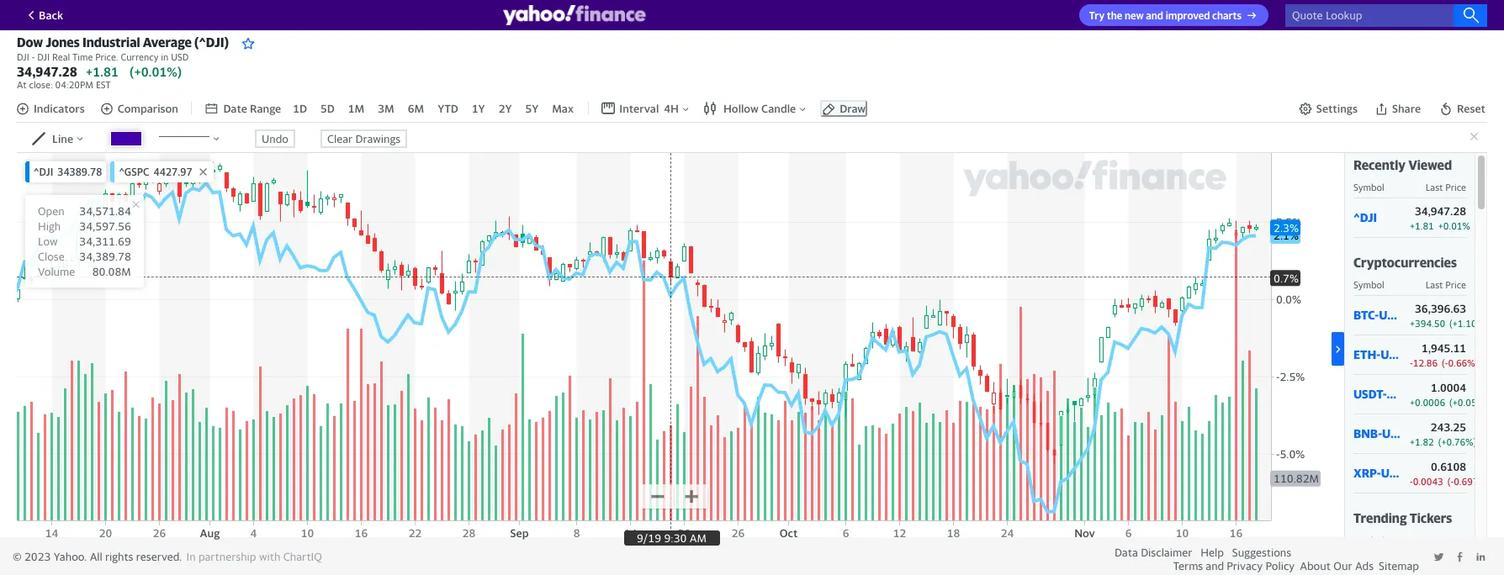 Task type: vqa. For each thing, say whether or not it's contained in the screenshot.
Line
yes



Task type: locate. For each thing, give the bounding box(es) containing it.
34,947.28 down 'real'
[[17, 64, 77, 79]]

- down dow on the left
[[32, 51, 35, 62]]

2 last price from the top
[[1426, 279, 1466, 290]]

12.86
[[1413, 357, 1438, 368]]

(- down 1,945.11
[[1442, 357, 1448, 368]]

(+0.01%) at close:  04:20pm est
[[17, 64, 182, 90]]

+1.81 for 34,947.28 +1.81
[[86, 64, 118, 79]]

1 horizontal spatial 34,947.28
[[1415, 204, 1466, 218]]

1 price from the top
[[1446, 181, 1466, 192]]

34,947.28
[[17, 64, 77, 79], [1415, 204, 1466, 218]]

and right new
[[1146, 9, 1163, 22]]

usd for xrp-
[[1381, 466, 1404, 481]]

1 vertical spatial last
[[1426, 279, 1443, 290]]

charts
[[1212, 9, 1242, 22]]

comparison button
[[100, 102, 178, 115]]

1 vertical spatial and
[[1206, 559, 1224, 573]]

1 vertical spatial ^dji
[[1354, 210, 1377, 225]]

^dji down recently
[[1354, 210, 1377, 225]]

^dji 34389.78
[[34, 165, 102, 178]]

industrial
[[82, 34, 140, 50]]

last price for trending tickers
[[1426, 535, 1466, 546]]

usd for usdt-
[[1387, 387, 1410, 401]]

suggestions link
[[1232, 546, 1291, 559]]

2 vertical spatial symbol
[[1354, 535, 1384, 546]]

3m
[[378, 102, 394, 115]]

time
[[72, 51, 93, 62]]

1y button
[[470, 100, 487, 117]]

0 vertical spatial ^dji
[[34, 165, 53, 178]]

price up follow on facebook image
[[1446, 535, 1466, 546]]

1 vertical spatial symbol
[[1354, 279, 1384, 290]]

cryptocurrencies
[[1354, 255, 1457, 270]]

date range button
[[205, 102, 281, 115]]

0 vertical spatial and
[[1146, 9, 1163, 22]]

^gspc 4427.97
[[119, 165, 192, 178]]

dji down dow on the left
[[17, 51, 29, 62]]

2 symbol from the top
[[1354, 279, 1384, 290]]

0 vertical spatial 34,947.28
[[17, 64, 77, 79]]

3 price from the top
[[1446, 535, 1466, 546]]

(- inside 0.6108 -0.0043 (-0.6972%)
[[1448, 476, 1454, 487]]

price up 36,396.63
[[1446, 279, 1466, 290]]

btc-
[[1354, 308, 1379, 322]]

0 vertical spatial last price
[[1426, 181, 1466, 192]]

3 last price from the top
[[1426, 535, 1466, 546]]

0 horizontal spatial dji
[[17, 51, 29, 62]]

1m button
[[346, 100, 366, 117]]

(- inside 1,945.11 -12.86 (-0.66%)
[[1442, 357, 1448, 368]]

0 vertical spatial price
[[1446, 181, 1466, 192]]

3 symbol from the top
[[1354, 535, 1384, 546]]

interval 4h
[[619, 102, 679, 115]]

1 horizontal spatial +1.81
[[1410, 220, 1434, 231]]

4427.97
[[154, 165, 192, 178]]

partnership
[[198, 550, 256, 564]]

line button
[[32, 132, 85, 145]]

- inside 0.6108 -0.0043 (-0.6972%)
[[1410, 476, 1413, 487]]

^dji link
[[1354, 210, 1402, 225]]

0 horizontal spatial and
[[1146, 9, 1163, 22]]

price.
[[95, 51, 118, 62]]

0 vertical spatial (-
[[1442, 357, 1448, 368]]

5d button
[[319, 100, 336, 117]]

data disclaimer help suggestions terms and privacy policy about our ads sitemap
[[1115, 546, 1419, 573]]

1 horizontal spatial and
[[1206, 559, 1224, 573]]

80.08m
[[92, 265, 131, 278]]

xrp-usd link
[[1354, 466, 1404, 481]]

price for cryptocurrencies
[[1446, 279, 1466, 290]]

and
[[1146, 9, 1163, 22], [1206, 559, 1224, 573]]

reset button
[[1438, 100, 1487, 117]]

show more image
[[1332, 343, 1344, 356]]

2 vertical spatial last price
[[1426, 535, 1466, 546]]

last up 36,396.63
[[1426, 279, 1443, 290]]

with
[[259, 550, 280, 564]]

the
[[1107, 9, 1123, 22]]

^dji for ^dji
[[1354, 210, 1377, 225]]

comparison
[[118, 102, 178, 115]]

nav element
[[205, 100, 575, 117]]

last price for recently viewed
[[1426, 181, 1466, 192]]

symbol up btc-
[[1354, 279, 1384, 290]]

1 last from the top
[[1426, 181, 1443, 192]]

2 vertical spatial last
[[1426, 535, 1443, 546]]

0 vertical spatial symbol
[[1354, 181, 1384, 192]]

and right terms link
[[1206, 559, 1224, 573]]

(- for eth-usd
[[1442, 357, 1448, 368]]

1 vertical spatial last price
[[1426, 279, 1466, 290]]

2 dji from the left
[[37, 51, 50, 62]]

1 horizontal spatial dji
[[37, 51, 50, 62]]

last up follow on twitter icon
[[1426, 535, 1443, 546]]

right column element
[[1344, 153, 1499, 575]]

symbol for cryptocurrencies
[[1354, 279, 1384, 290]]

^dji inside right column element
[[1354, 210, 1377, 225]]

^dji left 34389.78
[[34, 165, 53, 178]]

+394.50
[[1410, 318, 1445, 329]]

hollow candle button
[[703, 102, 808, 115]]

34,571.84
[[79, 204, 131, 218]]

(- for xrp-usd
[[1448, 476, 1454, 487]]

1y
[[472, 102, 485, 115]]

btc-usd
[[1354, 308, 1402, 322]]

0 horizontal spatial 34,947.28
[[17, 64, 77, 79]]

1 symbol from the top
[[1354, 181, 1384, 192]]

1 vertical spatial +1.81
[[1410, 220, 1434, 231]]

last price down viewed
[[1426, 181, 1466, 192]]

+1.81 left '+0.01%'
[[1410, 220, 1434, 231]]

1,945.11 -12.86 (-0.66%)
[[1410, 341, 1478, 368]]

last down viewed
[[1426, 181, 1443, 192]]

usd for eth-
[[1381, 348, 1404, 362]]

ytd
[[438, 102, 458, 115]]

cryptocurrencies link
[[1354, 255, 1457, 270]]

0.6108
[[1431, 460, 1466, 473]]

(- down 0.6108
[[1448, 476, 1454, 487]]

drawings
[[355, 132, 401, 145]]

last price up follow on twitter icon
[[1426, 535, 1466, 546]]

2 vertical spatial price
[[1446, 535, 1466, 546]]

- for xrp-usd
[[1410, 476, 1413, 487]]

0 vertical spatial last
[[1426, 181, 1443, 192]]

2y button
[[497, 100, 514, 117]]

price for recently viewed
[[1446, 181, 1466, 192]]

high
[[38, 219, 61, 233]]

1 horizontal spatial ^dji
[[1354, 210, 1377, 225]]

2 last from the top
[[1426, 279, 1443, 290]]

help link
[[1201, 546, 1224, 559]]

trending tickers link
[[1354, 510, 1452, 526]]

last price up 36,396.63
[[1426, 279, 1466, 290]]

settings button
[[1299, 102, 1358, 115]]

34,947.28 for 34,947.28 +1.81
[[17, 64, 77, 79]]

xrp-
[[1354, 466, 1381, 481]]

recently
[[1354, 157, 1406, 172]]

3 last from the top
[[1426, 535, 1443, 546]]

2 price from the top
[[1446, 279, 1466, 290]]

- right eth-usd link at the right bottom of page
[[1410, 357, 1413, 368]]

2 vertical spatial -
[[1410, 476, 1413, 487]]

Quote Lookup text field
[[1285, 4, 1487, 27]]

eth-
[[1354, 348, 1381, 362]]

34,947.28 inside 34,947.28 +1.81 +0.01%
[[1415, 204, 1466, 218]]

+1.81
[[86, 64, 118, 79], [1410, 220, 1434, 231]]

dji left 'real'
[[37, 51, 50, 62]]

average
[[143, 34, 192, 50]]

symbol down trending
[[1354, 535, 1384, 546]]

all
[[90, 550, 102, 564]]

(+0.0562%)
[[1450, 397, 1499, 408]]

1 last price from the top
[[1426, 181, 1466, 192]]

usd
[[171, 51, 189, 62], [1379, 308, 1402, 322], [1381, 348, 1404, 362], [1387, 387, 1410, 401], [1382, 427, 1405, 441], [1381, 466, 1404, 481]]

- inside 1,945.11 -12.86 (-0.66%)
[[1410, 357, 1413, 368]]

jones
[[46, 34, 80, 50]]

follow on facebook image
[[1455, 552, 1466, 563]]

undo button
[[255, 129, 295, 148]]

1 vertical spatial price
[[1446, 279, 1466, 290]]

0 horizontal spatial ^dji
[[34, 165, 53, 178]]

share
[[1392, 102, 1421, 115]]

0 vertical spatial -
[[32, 51, 35, 62]]

0 vertical spatial +1.81
[[86, 64, 118, 79]]

date
[[223, 102, 247, 115]]

reserved.
[[136, 550, 182, 564]]

symbol down recently
[[1354, 181, 1384, 192]]

34389.78
[[57, 165, 102, 178]]

rights
[[105, 550, 133, 564]]

1 vertical spatial -
[[1410, 357, 1413, 368]]

price down viewed
[[1446, 181, 1466, 192]]

34,947.28 up '+0.01%'
[[1415, 204, 1466, 218]]

improved
[[1166, 9, 1210, 22]]

0 horizontal spatial +1.81
[[86, 64, 118, 79]]

sitemap link
[[1379, 559, 1419, 573]]

1d
[[293, 102, 307, 115]]

- right xrp-usd link
[[1410, 476, 1413, 487]]

0.6108 -0.0043 (-0.6972%)
[[1410, 460, 1495, 487]]

-
[[32, 51, 35, 62], [1410, 357, 1413, 368], [1410, 476, 1413, 487]]

+1.81 down dji - dji real time price. currency in usd
[[86, 64, 118, 79]]

+1.81 inside 34,947.28 +1.81 +0.01%
[[1410, 220, 1434, 231]]

chart toolbar toolbar
[[16, 93, 1487, 123]]

1 vertical spatial 34,947.28
[[1415, 204, 1466, 218]]

1 vertical spatial (-
[[1448, 476, 1454, 487]]

5d
[[321, 102, 335, 115]]



Task type: describe. For each thing, give the bounding box(es) containing it.
back button
[[17, 5, 70, 25]]

terms
[[1173, 559, 1203, 573]]

usd for bnb-
[[1382, 427, 1405, 441]]

usdt-
[[1354, 387, 1387, 401]]

1,945.11
[[1422, 341, 1466, 355]]

indicators button
[[16, 102, 85, 115]]

btc-usd link
[[1354, 308, 1402, 322]]

6m button
[[406, 100, 426, 117]]

line
[[52, 132, 73, 145]]

interval
[[619, 102, 659, 115]]

recently viewed link
[[1354, 157, 1452, 172]]

help
[[1201, 546, 1224, 559]]

5y
[[525, 102, 539, 115]]

recently viewed
[[1354, 157, 1452, 172]]

hollow candle
[[724, 102, 796, 115]]

sitemap
[[1379, 559, 1419, 573]]

try
[[1089, 9, 1105, 22]]

symbol for recently viewed
[[1354, 181, 1384, 192]]

symbol for trending tickers
[[1354, 535, 1384, 546]]

undo
[[262, 132, 289, 145]]

last price for cryptocurrencies
[[1426, 279, 1466, 290]]

9/19 9:30 am
[[637, 531, 707, 545]]

and inside try the new and improved charts button
[[1146, 9, 1163, 22]]

9/19
[[637, 531, 661, 545]]

dji - dji real time price. currency in usd
[[17, 51, 189, 62]]

xrp-usd
[[1354, 466, 1404, 481]]

dow jones industrial average (^dji)
[[17, 34, 229, 50]]

privacy policy link
[[1227, 559, 1295, 573]]

trending
[[1354, 510, 1407, 526]]

about
[[1300, 559, 1331, 573]]

+0.01%
[[1438, 220, 1470, 231]]

max button
[[550, 100, 575, 117]]

usdt-usd link
[[1354, 387, 1410, 401]]

our
[[1334, 559, 1352, 573]]

243.25
[[1431, 420, 1466, 434]]

34,597.56
[[79, 219, 131, 233]]

34,947.28 +1.81
[[17, 64, 118, 79]]

bnb-usd
[[1354, 427, 1405, 441]]

243.25 +1.82 (+0.76%)
[[1410, 420, 1477, 447]]

date range
[[223, 102, 281, 115]]

currency
[[121, 51, 159, 62]]

close
[[38, 250, 65, 263]]

1.0004 +0.0006 (+0.0562%)
[[1410, 381, 1499, 408]]

usd for btc-
[[1379, 308, 1402, 322]]

0.6972%)
[[1454, 476, 1495, 487]]

bnb-usd link
[[1354, 427, 1405, 441]]

candle
[[761, 102, 796, 115]]

0.0043
[[1413, 476, 1443, 487]]

2023
[[24, 550, 51, 564]]

4h
[[664, 102, 679, 115]]

at
[[17, 79, 27, 90]]

low
[[38, 234, 58, 248]]

new
[[1125, 9, 1144, 22]]

back
[[39, 8, 63, 22]]

in
[[161, 51, 169, 62]]

- for eth-usd
[[1410, 357, 1413, 368]]

(^dji)
[[194, 34, 229, 50]]

1m
[[348, 102, 364, 115]]

34,947.28 for 34,947.28 +1.81 +0.01%
[[1415, 204, 1466, 218]]

^dji for ^dji 34389.78
[[34, 165, 53, 178]]

disclaimer
[[1141, 546, 1192, 559]]

data disclaimer link
[[1115, 546, 1192, 559]]

follow on linkedin image
[[1476, 552, 1487, 563]]

34,311.69
[[79, 234, 131, 248]]

try the new and improved charts
[[1089, 9, 1242, 22]]

yahoo.
[[54, 550, 87, 564]]

price for trending tickers
[[1446, 535, 1466, 546]]

last for recently viewed
[[1426, 181, 1443, 192]]

hollow
[[724, 102, 759, 115]]

terms link
[[1173, 559, 1203, 573]]

viewed
[[1408, 157, 1452, 172]]

and inside data disclaimer help suggestions terms and privacy policy about our ads sitemap
[[1206, 559, 1224, 573]]

yahoo finance logo image
[[503, 5, 646, 25]]

about our ads link
[[1300, 559, 1374, 573]]

9:30
[[664, 531, 687, 545]]

+1.82
[[1410, 436, 1434, 447]]

follow on twitter image
[[1434, 552, 1444, 563]]

dow
[[17, 34, 43, 50]]

draw button
[[820, 100, 868, 117]]

last for cryptocurrencies
[[1426, 279, 1443, 290]]

policy
[[1266, 559, 1295, 573]]

suggestions
[[1232, 546, 1291, 559]]

last for trending tickers
[[1426, 535, 1443, 546]]

clear
[[327, 132, 353, 145]]

share button
[[1373, 100, 1423, 117]]

+1.81 for 34,947.28 +1.81 +0.01%
[[1410, 220, 1434, 231]]

search image
[[1463, 7, 1480, 24]]

1.0004
[[1431, 381, 1466, 394]]

5y button
[[524, 100, 540, 117]]

settings
[[1316, 102, 1358, 115]]

reset
[[1457, 102, 1486, 115]]

close:
[[29, 79, 53, 90]]

data
[[1115, 546, 1138, 559]]

1 dji from the left
[[17, 51, 29, 62]]

try the new and improved charts button
[[1079, 4, 1269, 26]]

am
[[690, 531, 707, 545]]

trending tickers
[[1354, 510, 1452, 526]]

34,389.78
[[79, 250, 131, 263]]

bnb-
[[1354, 427, 1382, 441]]

©
[[13, 550, 22, 564]]

2y
[[499, 102, 512, 115]]



